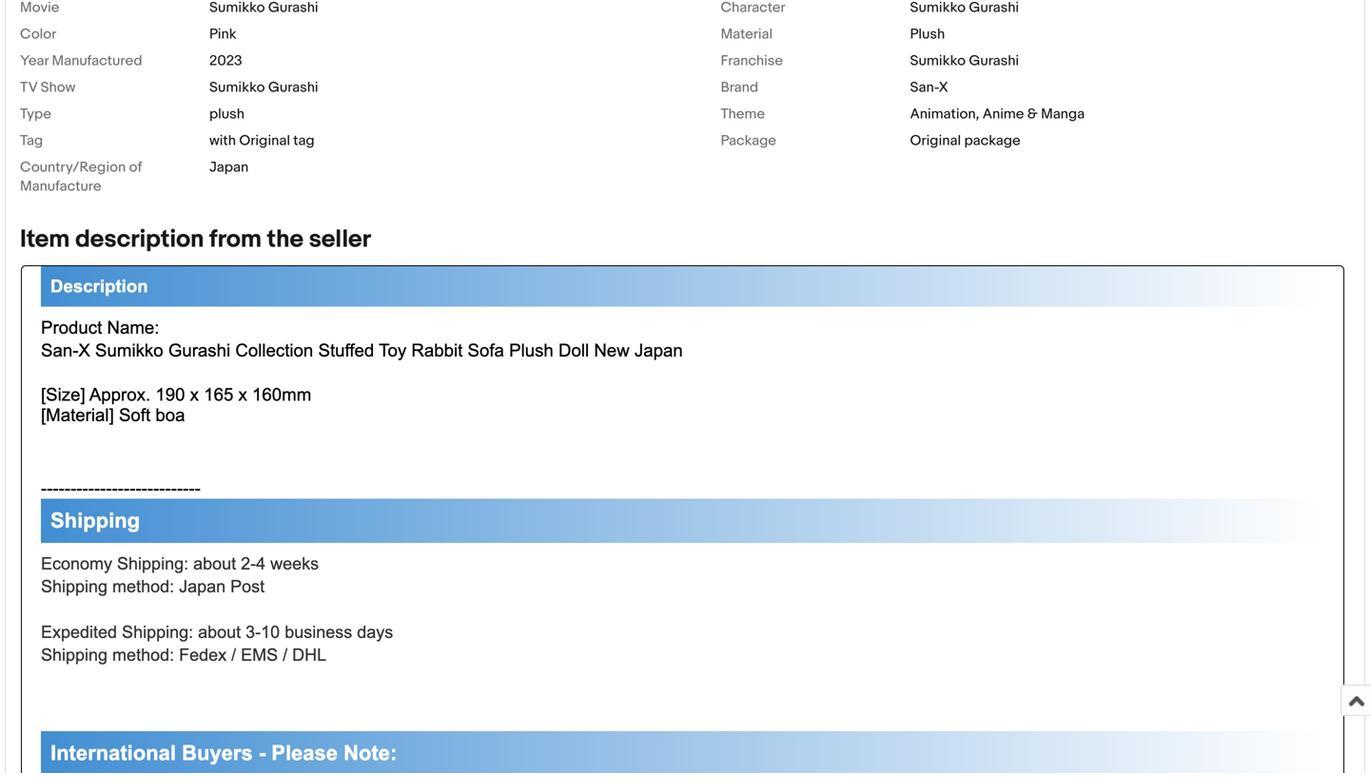 Task type: vqa. For each thing, say whether or not it's contained in the screenshot.
buying
no



Task type: locate. For each thing, give the bounding box(es) containing it.
seller
[[309, 225, 371, 255]]

theme
[[721, 106, 765, 123]]

x
[[939, 79, 949, 96]]

sumikko up x
[[911, 52, 966, 69]]

1 vertical spatial sumikko gurashi
[[209, 79, 319, 96]]

sumikko up plush
[[209, 79, 265, 96]]

1 vertical spatial sumikko
[[209, 79, 265, 96]]

sumikko gurashi for tv show
[[209, 79, 319, 96]]

1 horizontal spatial sumikko
[[911, 52, 966, 69]]

sumikko gurashi
[[911, 52, 1020, 69], [209, 79, 319, 96]]

animation, anime & manga
[[911, 106, 1085, 123]]

0 vertical spatial sumikko
[[911, 52, 966, 69]]

with original tag
[[209, 132, 315, 149]]

gurashi for tv show
[[268, 79, 319, 96]]

original package
[[911, 132, 1021, 149]]

japan
[[209, 159, 249, 176]]

0 vertical spatial gurashi
[[969, 52, 1020, 69]]

original
[[239, 132, 290, 149], [911, 132, 962, 149]]

sumikko for franchise
[[911, 52, 966, 69]]

pink
[[209, 26, 237, 43]]

1 horizontal spatial gurashi
[[969, 52, 1020, 69]]

gurashi up animation, anime & manga
[[969, 52, 1020, 69]]

sumikko gurashi up x
[[911, 52, 1020, 69]]

0 horizontal spatial gurashi
[[268, 79, 319, 96]]

sumikko
[[911, 52, 966, 69], [209, 79, 265, 96]]

country/region
[[20, 159, 126, 176]]

0 horizontal spatial sumikko
[[209, 79, 265, 96]]

original left the tag
[[239, 132, 290, 149]]

gurashi up the tag
[[268, 79, 319, 96]]

0 horizontal spatial sumikko gurashi
[[209, 79, 319, 96]]

tv show
[[20, 79, 76, 96]]

animation,
[[911, 106, 980, 123]]

tag
[[20, 132, 43, 149]]

0 horizontal spatial original
[[239, 132, 290, 149]]

item
[[20, 225, 70, 255]]

manufactured
[[52, 52, 142, 69]]

1 horizontal spatial original
[[911, 132, 962, 149]]

anime
[[983, 106, 1025, 123]]

brand
[[721, 79, 759, 96]]

1 horizontal spatial sumikko gurashi
[[911, 52, 1020, 69]]

sumikko gurashi up plush
[[209, 79, 319, 96]]

1 vertical spatial gurashi
[[268, 79, 319, 96]]

show
[[41, 79, 76, 96]]

0 vertical spatial sumikko gurashi
[[911, 52, 1020, 69]]

gurashi
[[969, 52, 1020, 69], [268, 79, 319, 96]]

material
[[721, 26, 773, 43]]

original down animation,
[[911, 132, 962, 149]]



Task type: describe. For each thing, give the bounding box(es) containing it.
sumikko for tv show
[[209, 79, 265, 96]]

plush
[[911, 26, 946, 43]]

manufacture
[[20, 178, 101, 195]]

color
[[20, 26, 56, 43]]

2023
[[209, 52, 242, 69]]

package
[[965, 132, 1021, 149]]

manga
[[1042, 106, 1085, 123]]

tag
[[294, 132, 315, 149]]

plush
[[209, 106, 245, 123]]

item description from the seller
[[20, 225, 371, 255]]

with
[[209, 132, 236, 149]]

from
[[209, 225, 262, 255]]

description
[[75, 225, 204, 255]]

sumikko gurashi for franchise
[[911, 52, 1020, 69]]

of
[[129, 159, 142, 176]]

san-x
[[911, 79, 949, 96]]

year manufactured
[[20, 52, 142, 69]]

&
[[1028, 106, 1038, 123]]

type
[[20, 106, 51, 123]]

tv
[[20, 79, 37, 96]]

gurashi for franchise
[[969, 52, 1020, 69]]

san-
[[911, 79, 939, 96]]

the
[[267, 225, 304, 255]]

year
[[20, 52, 49, 69]]

franchise
[[721, 52, 784, 69]]

1 original from the left
[[239, 132, 290, 149]]

country/region of manufacture
[[20, 159, 142, 195]]

2 original from the left
[[911, 132, 962, 149]]

package
[[721, 132, 777, 149]]



